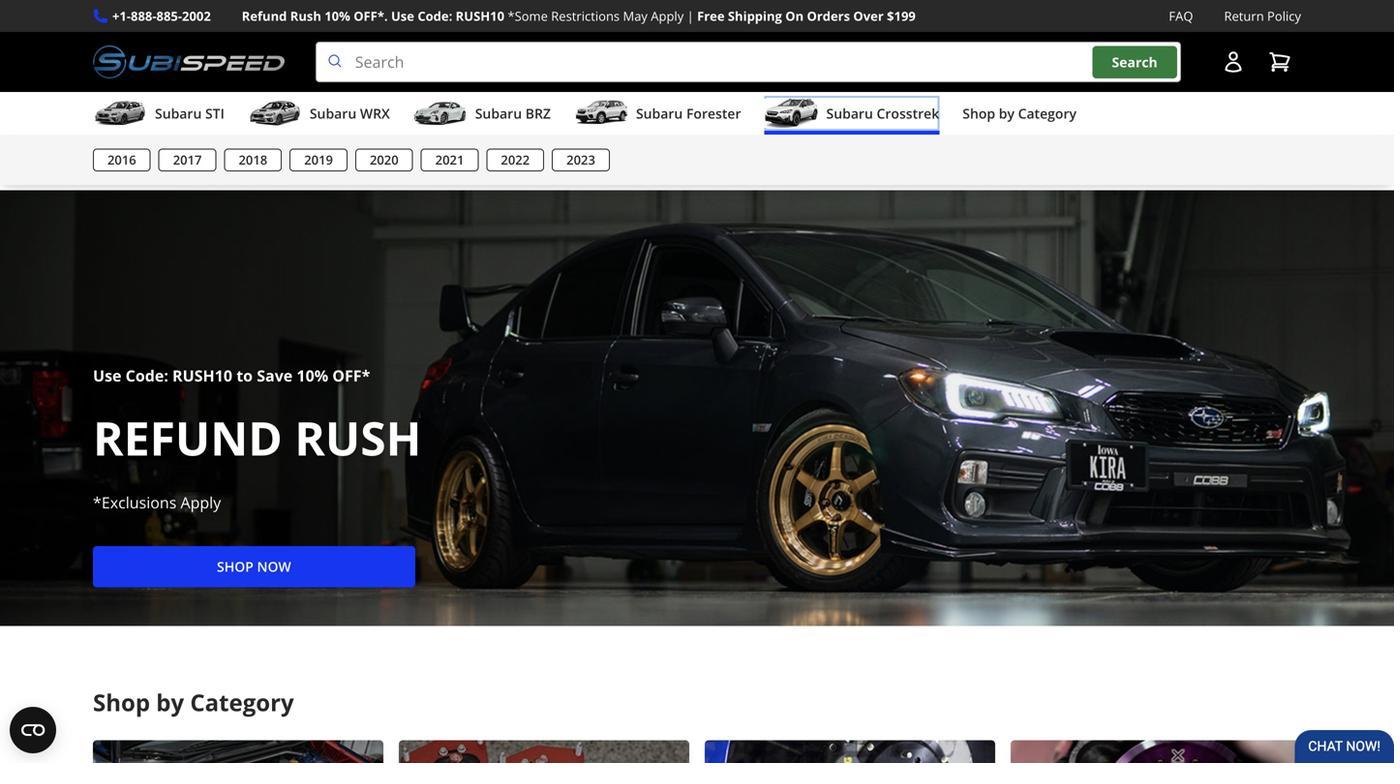 Task type: vqa. For each thing, say whether or not it's contained in the screenshot.
Subaru Crosstrek Element
yes



Task type: describe. For each thing, give the bounding box(es) containing it.
2017 button
[[159, 149, 216, 171]]

faq
[[1169, 7, 1194, 25]]

return
[[1225, 7, 1265, 25]]

2016
[[108, 151, 136, 169]]

restrictions
[[551, 7, 620, 25]]

subaru for subaru wrx
[[310, 104, 357, 123]]

1 horizontal spatial apply
[[651, 7, 684, 25]]

forester
[[687, 104, 741, 123]]

|
[[687, 7, 694, 25]]

1 vertical spatial 10%
[[297, 365, 328, 386]]

search input field
[[315, 42, 1182, 82]]

2022
[[501, 151, 530, 169]]

2019
[[304, 151, 333, 169]]

button image
[[1222, 50, 1245, 74]]

crosstrek
[[877, 104, 940, 123]]

orders
[[807, 7, 850, 25]]

refund rush tax sale image
[[0, 190, 1395, 626]]

return policy
[[1225, 7, 1302, 25]]

subaru wrx button
[[248, 96, 390, 135]]

1 vertical spatial use
[[93, 365, 122, 386]]

suspension image
[[399, 740, 690, 763]]

$199
[[887, 7, 916, 25]]

subaru brz button
[[413, 96, 551, 135]]

shop
[[217, 557, 254, 576]]

888-
[[131, 7, 156, 25]]

2023
[[567, 151, 595, 169]]

a subaru wrx thumbnail image image
[[248, 99, 302, 128]]

1 vertical spatial category
[[190, 687, 294, 718]]

2020
[[370, 151, 399, 169]]

subaru crosstrek button
[[765, 96, 940, 135]]

0 vertical spatial code:
[[418, 7, 453, 25]]

refund rush 10% off*. use code: rush10 *some restrictions may apply | free shipping on orders over $199
[[242, 7, 916, 25]]

2020 button
[[355, 149, 413, 171]]

on
[[786, 7, 804, 25]]

engine image
[[93, 740, 384, 763]]

subaru brz
[[475, 104, 551, 123]]

2002
[[182, 7, 211, 25]]

refund
[[242, 7, 287, 25]]

*some
[[508, 7, 548, 25]]

main element
[[0, 92, 1395, 185]]

*exclusions
[[93, 492, 177, 513]]

now
[[257, 557, 291, 576]]

rush
[[290, 7, 321, 25]]

to
[[237, 365, 253, 386]]

2022 button
[[487, 149, 544, 171]]

refund rush
[[93, 406, 422, 469]]

1 horizontal spatial rush10
[[456, 7, 505, 25]]

0 horizontal spatial code:
[[126, 365, 168, 386]]

subaru for subaru forester
[[636, 104, 683, 123]]

faq link
[[1169, 6, 1194, 26]]

return policy link
[[1225, 6, 1302, 26]]



Task type: locate. For each thing, give the bounding box(es) containing it.
a subaru brz thumbnail image image
[[413, 99, 468, 128]]

0 vertical spatial rush10
[[456, 7, 505, 25]]

subaru left "sti"
[[155, 104, 202, 123]]

2016 button
[[93, 149, 151, 171]]

rush10 left to
[[172, 365, 232, 386]]

0 horizontal spatial category
[[190, 687, 294, 718]]

use
[[391, 7, 414, 25], [93, 365, 122, 386]]

0 horizontal spatial apply
[[181, 492, 221, 513]]

shop inside shop by category dropdown button
[[963, 104, 996, 123]]

save
[[257, 365, 293, 386]]

1 horizontal spatial category
[[1018, 104, 1077, 123]]

1 horizontal spatial code:
[[418, 7, 453, 25]]

3 subaru from the left
[[475, 104, 522, 123]]

0 horizontal spatial by
[[156, 687, 184, 718]]

0 horizontal spatial rush10
[[172, 365, 232, 386]]

apply right the *exclusions
[[181, 492, 221, 513]]

1 vertical spatial apply
[[181, 492, 221, 513]]

free
[[697, 7, 725, 25]]

rush10
[[456, 7, 505, 25], [172, 365, 232, 386]]

1 horizontal spatial shop
[[963, 104, 996, 123]]

10% right the save
[[297, 365, 328, 386]]

shop by category
[[963, 104, 1077, 123], [93, 687, 294, 718]]

by inside dropdown button
[[999, 104, 1015, 123]]

1 vertical spatial code:
[[126, 365, 168, 386]]

subaru wrx
[[310, 104, 390, 123]]

2018
[[239, 151, 267, 169]]

search button
[[1093, 46, 1177, 78]]

policy
[[1268, 7, 1302, 25]]

0 vertical spatial shop by category
[[963, 104, 1077, 123]]

*exclusions apply shop now
[[93, 492, 291, 576]]

subaru forester button
[[574, 96, 741, 135]]

drivetrain image
[[1011, 740, 1302, 763]]

1 vertical spatial rush10
[[172, 365, 232, 386]]

subaru
[[155, 104, 202, 123], [310, 104, 357, 123], [475, 104, 522, 123], [636, 104, 683, 123], [827, 104, 873, 123]]

0 vertical spatial apply
[[651, 7, 684, 25]]

apply inside *exclusions apply shop now
[[181, 492, 221, 513]]

2018 button
[[224, 149, 282, 171]]

1 horizontal spatial shop by category
[[963, 104, 1077, 123]]

shop
[[963, 104, 996, 123], [93, 687, 150, 718]]

subaru crosstrek
[[827, 104, 940, 123]]

off*.
[[354, 7, 388, 25]]

subaru for subaru brz
[[475, 104, 522, 123]]

2 subaru from the left
[[310, 104, 357, 123]]

open widget image
[[10, 707, 56, 753]]

1 horizontal spatial use
[[391, 7, 414, 25]]

shop by category inside main element
[[963, 104, 1077, 123]]

0 horizontal spatial shop by category
[[93, 687, 294, 718]]

rush
[[295, 406, 422, 469]]

shop now link
[[93, 546, 415, 587]]

shipping
[[728, 7, 782, 25]]

0 vertical spatial category
[[1018, 104, 1077, 123]]

+1-
[[112, 7, 131, 25]]

10%
[[325, 7, 350, 25], [297, 365, 328, 386]]

885-
[[156, 7, 182, 25]]

5 subaru from the left
[[827, 104, 873, 123]]

0 vertical spatial shop
[[963, 104, 996, 123]]

0 vertical spatial by
[[999, 104, 1015, 123]]

2023 button
[[552, 149, 610, 171]]

refund
[[93, 406, 283, 469]]

shop right crosstrek
[[963, 104, 996, 123]]

subaru for subaru sti
[[155, 104, 202, 123]]

subaru sti
[[155, 104, 225, 123]]

2021
[[435, 151, 464, 169]]

subaru left wrx
[[310, 104, 357, 123]]

1 horizontal spatial by
[[999, 104, 1015, 123]]

apply
[[651, 7, 684, 25], [181, 492, 221, 513]]

apply left |
[[651, 7, 684, 25]]

use code: rush10 to save 10% off*
[[93, 365, 370, 386]]

over
[[854, 7, 884, 25]]

subaru right a subaru crosstrek thumbnail image
[[827, 104, 873, 123]]

1 vertical spatial shop
[[93, 687, 150, 718]]

1 subaru from the left
[[155, 104, 202, 123]]

shop right open widget image
[[93, 687, 150, 718]]

sti
[[205, 104, 225, 123]]

10% right rush
[[325, 7, 350, 25]]

+1-888-885-2002
[[112, 7, 211, 25]]

2019 button
[[290, 149, 348, 171]]

4 subaru from the left
[[636, 104, 683, 123]]

a subaru crosstrek thumbnail image image
[[765, 99, 819, 128]]

code: right 'off*.'
[[418, 7, 453, 25]]

2021 button
[[421, 149, 479, 171]]

1 vertical spatial shop by category
[[93, 687, 294, 718]]

category inside dropdown button
[[1018, 104, 1077, 123]]

code:
[[418, 7, 453, 25], [126, 365, 168, 386]]

+1-888-885-2002 link
[[112, 6, 211, 26]]

shop by category button
[[963, 96, 1077, 135]]

2017
[[173, 151, 202, 169]]

0 horizontal spatial shop
[[93, 687, 150, 718]]

0 horizontal spatial use
[[93, 365, 122, 386]]

brz
[[526, 104, 551, 123]]

wrx
[[360, 104, 390, 123]]

may
[[623, 7, 648, 25]]

rush10 left "*some"
[[456, 7, 505, 25]]

1 vertical spatial by
[[156, 687, 184, 718]]

subaru inside dropdown button
[[475, 104, 522, 123]]

category
[[1018, 104, 1077, 123], [190, 687, 294, 718]]

search
[[1112, 53, 1158, 71]]

0 vertical spatial 10%
[[325, 7, 350, 25]]

a subaru forester thumbnail image image
[[574, 99, 629, 128]]

code: up refund
[[126, 365, 168, 386]]

off*
[[332, 365, 370, 386]]

subaru crosstrek element
[[0, 135, 1395, 185]]

brakes image
[[705, 740, 996, 763]]

a subaru sti thumbnail image image
[[93, 99, 147, 128]]

subispeed logo image
[[93, 42, 284, 82]]

subaru left brz
[[475, 104, 522, 123]]

by
[[999, 104, 1015, 123], [156, 687, 184, 718]]

0 vertical spatial use
[[391, 7, 414, 25]]

subaru forester
[[636, 104, 741, 123]]

subaru for subaru crosstrek
[[827, 104, 873, 123]]

subaru left forester
[[636, 104, 683, 123]]

subaru sti button
[[93, 96, 225, 135]]



